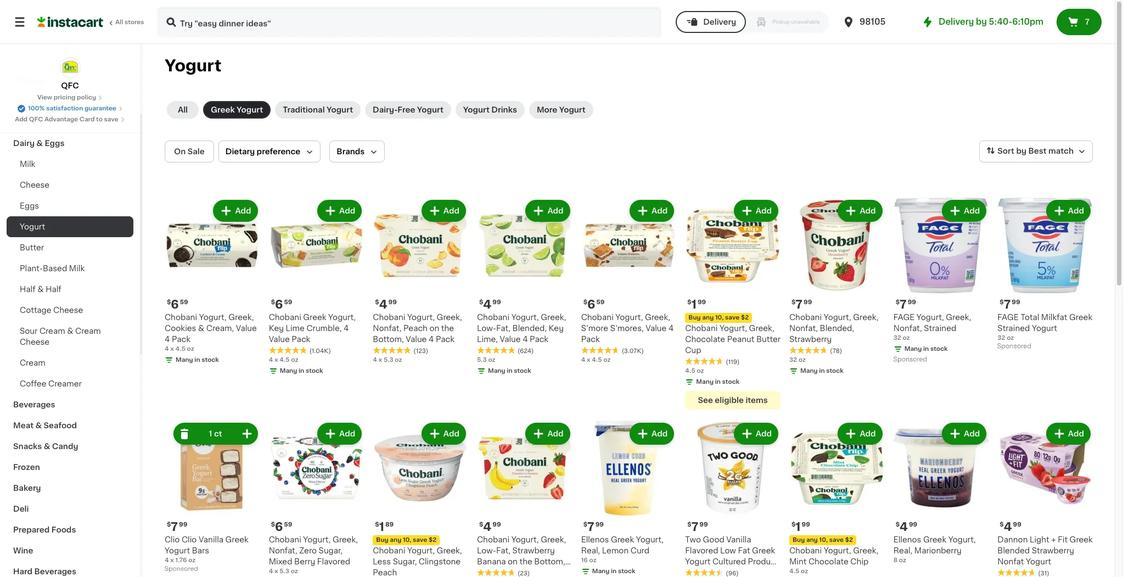 Task type: locate. For each thing, give the bounding box(es) containing it.
1 horizontal spatial flavored
[[686, 547, 719, 555]]

4 x 4.5 oz for pack
[[581, 357, 611, 363]]

1 left the 89
[[379, 521, 384, 533]]

& inside chobani yogurt, greek, cookies & cream, value 4 pack 4 x 4.5 oz
[[198, 324, 204, 332]]

$ 7 99 for clio clio vanilla greek yogurt bars
[[167, 521, 187, 533]]

greek yogurt
[[211, 106, 263, 114]]

$ 6 59 for chobani greek yogurt, key lime crumble, 4 value pack
[[271, 299, 292, 310]]

oz inside chobani yogurt, greek, mint chocolate chip 4.5 oz
[[801, 569, 809, 575]]

low- inside chobani yogurt, greek, low-fat, blended, key lime, value 4 pack
[[477, 324, 496, 332]]

greek, inside chobani yogurt, greek, nonfat, zero sugar, mixed berry flavored 4 x 5.3 oz
[[333, 536, 358, 544]]

half down plant-
[[20, 286, 36, 293]]

all stores
[[115, 19, 144, 25]]

yogurt, for chobani yogurt, greek, nonfat, blended, strawberry
[[824, 313, 852, 321]]

mint
[[790, 558, 807, 566]]

nonfat
[[998, 558, 1024, 566]]

6 for chobani yogurt, greek, nonfat, zero sugar, mixed berry flavored
[[275, 521, 283, 533]]

remove clio clio vanilla greek yogurt bars image
[[178, 427, 191, 440]]

7 for chobani yogurt, greek, nonfat, blended, strawberry
[[796, 299, 803, 310]]

chip
[[851, 558, 869, 566]]

cheese
[[20, 181, 50, 189], [53, 306, 83, 314], [20, 338, 50, 346]]

yogurt, inside chobani yogurt, greek, cookies & cream, value 4 pack 4 x 4.5 oz
[[199, 313, 227, 321]]

1 horizontal spatial sponsored badge image
[[894, 357, 927, 363]]

satisfaction
[[46, 105, 83, 111]]

& for half
[[38, 286, 44, 293]]

chobani up cup
[[686, 324, 718, 332]]

key
[[549, 324, 564, 332], [269, 324, 284, 332]]

2 horizontal spatial buy
[[793, 537, 805, 543]]

1 horizontal spatial eggs
[[45, 139, 64, 147]]

strawberry down +
[[1032, 547, 1075, 555]]

0 horizontal spatial sugar,
[[319, 547, 343, 555]]

vanilla inside clio clio vanilla greek yogurt bars 4 x 1.76 oz
[[199, 536, 224, 544]]

0 vertical spatial eggs
[[45, 139, 64, 147]]

chobani inside the chobani greek yogurt, key lime crumble, 4 value pack
[[269, 313, 301, 321]]

greek, inside chobani yogurt, greek, low-fat, blended, key lime, value 4 pack
[[541, 313, 566, 321]]

vanilla for bars
[[199, 536, 224, 544]]

chobani inside the chobani yogurt, greek, nonfat, blended, strawberry
[[790, 313, 822, 321]]

1 horizontal spatial peach
[[404, 324, 428, 332]]

1 fage from the left
[[894, 313, 915, 321]]

ellenos up 8 in the bottom right of the page
[[894, 536, 922, 544]]

2 horizontal spatial buy any 10, save $2
[[793, 537, 853, 543]]

nonfat, inside the chobani yogurt, greek, nonfat, blended, strawberry
[[790, 324, 818, 332]]

1 vanilla from the left
[[199, 536, 224, 544]]

2 key from the left
[[269, 324, 284, 332]]

any for chobani yogurt, greek, less sugar, clingstone peach
[[390, 537, 402, 543]]

1 vertical spatial bottom,
[[535, 558, 565, 566]]

32 oz
[[790, 357, 806, 363]]

buy any 10, save $2 down the 89
[[376, 537, 437, 543]]

yogurt, inside the chobani yogurt, greek, low-fat, strawberry banana on the bottom, value 4 pack
[[512, 536, 539, 544]]

in down the chobani yogurt, greek, nonfat, blended, strawberry
[[820, 368, 825, 374]]

chocolate inside chobani yogurt, greek, chocolate peanut butter cup
[[686, 335, 726, 343]]

greek, for chobani yogurt, greek, nonfat, zero sugar, mixed berry flavored 4 x 5.3 oz
[[333, 536, 358, 544]]

greek, inside chobani yogurt, greek, s'more s'mores, value 4 pack
[[645, 313, 671, 321]]

more yogurt
[[537, 106, 586, 114]]

milk right the based
[[69, 265, 85, 272]]

yogurt, inside the chobani greek yogurt, key lime crumble, 4 value pack
[[328, 313, 356, 321]]

1 real, from the left
[[581, 547, 600, 555]]

value right cream,
[[236, 324, 257, 332]]

1 horizontal spatial real,
[[894, 547, 913, 555]]

half down plant-based milk
[[46, 286, 61, 293]]

1 horizontal spatial strawberry
[[790, 335, 832, 343]]

nonfat, inside chobani yogurt, greek, nonfat, zero sugar, mixed berry flavored 4 x 5.3 oz
[[269, 547, 297, 555]]

0 horizontal spatial buy
[[376, 537, 389, 543]]

save up chobani yogurt, greek, mint chocolate chip 4.5 oz
[[830, 537, 844, 543]]

chobani inside the chobani yogurt, greek, low-fat, strawberry banana on the bottom, value 4 pack
[[477, 536, 510, 544]]

chobani yogurt, greek, low-fat, strawberry banana on the bottom, value 4 pack
[[477, 536, 566, 577]]

chobani for chobani yogurt, greek, mint chocolate chip 4.5 oz
[[790, 547, 822, 555]]

chocolate
[[686, 335, 726, 343], [809, 558, 849, 566]]

1 horizontal spatial on
[[508, 558, 518, 566]]

produce link
[[7, 112, 133, 133]]

butter
[[20, 244, 44, 252], [757, 335, 781, 343]]

0 vertical spatial milk
[[20, 160, 35, 168]]

chobani for chobani yogurt, greek, nonfat, blended, strawberry
[[790, 313, 822, 321]]

key inside the chobani greek yogurt, key lime crumble, 4 value pack
[[269, 324, 284, 332]]

real, for marionberry
[[894, 547, 913, 555]]

eggs down advantage
[[45, 139, 64, 147]]

1 horizontal spatial all
[[178, 106, 188, 114]]

oz inside clio clio vanilla greek yogurt bars 4 x 1.76 oz
[[188, 558, 196, 564]]

cream inside cream link
[[20, 359, 45, 367]]

buy any 10, save $2 up chobani yogurt, greek, chocolate peanut butter cup
[[689, 315, 749, 321]]

blended, inside chobani yogurt, greek, low-fat, blended, key lime, value 4 pack
[[513, 324, 547, 332]]

add for chobani yogurt, greek, low-fat, blended, key lime, value 4 pack
[[548, 207, 564, 215]]

59 for chobani yogurt, greek, s'more s'mores, value 4 pack
[[597, 299, 605, 305]]

1 vertical spatial low-
[[477, 547, 496, 555]]

1 vertical spatial butter
[[757, 335, 781, 343]]

0 horizontal spatial clio
[[165, 536, 180, 544]]

$ 7 99 for chobani yogurt, greek, nonfat, blended, strawberry
[[792, 299, 812, 310]]

eggs link
[[7, 196, 133, 216]]

(3.07k)
[[622, 348, 644, 354]]

1 horizontal spatial clio
[[182, 536, 197, 544]]

1 horizontal spatial delivery
[[939, 18, 975, 26]]

1 horizontal spatial 10,
[[716, 315, 724, 321]]

delivery inside button
[[704, 18, 737, 26]]

by right sort
[[1017, 147, 1027, 155]]

chobani inside chobani yogurt, greek, cookies & cream, value 4 pack 4 x 4.5 oz
[[165, 313, 197, 321]]

1 fat, from the top
[[496, 324, 511, 332]]

milk link
[[7, 154, 133, 175]]

add button for chobani yogurt, greek, low-fat, blended, key lime, value 4 pack
[[527, 201, 569, 221]]

& for candy
[[44, 443, 50, 450]]

0 horizontal spatial peach
[[373, 569, 397, 577]]

1 horizontal spatial 4 x 4.5 oz
[[581, 357, 611, 363]]

1 vertical spatial $ 1 99
[[792, 521, 811, 533]]

yogurt, inside "fage yogurt, greek, nonfat, strained 32 oz"
[[917, 313, 944, 321]]

key left s'more
[[549, 324, 564, 332]]

peach up (123)
[[404, 324, 428, 332]]

product group
[[165, 198, 260, 367], [269, 198, 364, 378], [373, 198, 468, 364], [477, 198, 573, 378], [581, 198, 677, 364], [686, 198, 781, 410], [790, 198, 885, 378], [894, 198, 989, 366], [998, 198, 1093, 352], [165, 420, 260, 575], [269, 420, 364, 577], [373, 420, 468, 577], [477, 420, 573, 577], [581, 420, 677, 577], [686, 420, 781, 577], [790, 420, 885, 577], [894, 420, 989, 565], [998, 420, 1093, 577]]

yogurt, inside the chobani yogurt, greek, nonfat, blended, strawberry
[[824, 313, 852, 321]]

0 horizontal spatial flavored
[[317, 558, 350, 566]]

cream link
[[7, 353, 133, 373]]

chobani up mixed at the left bottom
[[269, 536, 301, 544]]

$ 6 59 for chobani yogurt, greek, cookies & cream, value 4 pack
[[167, 299, 188, 310]]

$2 up chip
[[846, 537, 853, 543]]

x inside chobani yogurt, greek, cookies & cream, value 4 pack 4 x 4.5 oz
[[170, 346, 174, 352]]

buy down $ 1 89 at left bottom
[[376, 537, 389, 543]]

flavored right berry
[[317, 558, 350, 566]]

1 horizontal spatial chocolate
[[809, 558, 849, 566]]

0 horizontal spatial fage
[[894, 313, 915, 321]]

add button for chobani yogurt, greek, nonfat, peach on the bottom, value 4 pack
[[423, 201, 465, 221]]

0 horizontal spatial on
[[430, 324, 440, 332]]

yogurt, inside chobani yogurt, greek, s'more s'mores, value 4 pack
[[616, 313, 643, 321]]

any for chobani yogurt, greek, chocolate peanut butter cup
[[703, 315, 714, 321]]

0 vertical spatial chocolate
[[686, 335, 726, 343]]

2 ellenos from the left
[[894, 536, 922, 544]]

oz inside chobani yogurt, greek, cookies & cream, value 4 pack 4 x 4.5 oz
[[187, 346, 194, 352]]

yogurt, for chobani yogurt, greek, cookies & cream, value 4 pack 4 x 4.5 oz
[[199, 313, 227, 321]]

1 key from the left
[[549, 324, 564, 332]]

0 horizontal spatial buy any 10, save $2
[[376, 537, 437, 543]]

clingstone
[[419, 558, 461, 566]]

pack inside chobani yogurt, greek, low-fat, blended, key lime, value 4 pack
[[530, 335, 549, 343]]

on inside the chobani yogurt, greek, low-fat, strawberry banana on the bottom, value 4 pack
[[508, 558, 518, 566]]

$ 4 99 for chobani yogurt, greek, low-fat, strawberry banana on the bottom, value 4 pack
[[479, 521, 501, 533]]

strained for yogurt,
[[924, 324, 957, 332]]

7 for two good vanilla flavored low fat greek yogurt cultured product tub
[[692, 521, 699, 533]]

1 horizontal spatial by
[[1017, 147, 1027, 155]]

low-
[[477, 324, 496, 332], [477, 547, 496, 555]]

1 horizontal spatial butter
[[757, 335, 781, 343]]

greek, for chobani yogurt, greek, chocolate peanut butter cup
[[749, 324, 775, 332]]

$ 4 99 up lime,
[[479, 299, 501, 310]]

light
[[1030, 536, 1050, 544]]

oz inside chobani yogurt, greek, nonfat, zero sugar, mixed berry flavored 4 x 5.3 oz
[[291, 569, 298, 575]]

$ 1 99
[[688, 299, 706, 310], [792, 521, 811, 533]]

59 up 'lime'
[[284, 299, 292, 305]]

greek, inside "fage yogurt, greek, nonfat, strained 32 oz"
[[946, 313, 972, 321]]

0 horizontal spatial $2
[[429, 537, 437, 543]]

chobani yogurt, greek, s'more s'mores, value 4 pack
[[581, 313, 674, 343]]

dairy & eggs link
[[7, 133, 133, 154]]

$ 4 99 for chobani yogurt, greek, nonfat, peach on the bottom, value 4 pack
[[375, 299, 397, 310]]

add button for chobani yogurt, greek, s'more s'mores, value 4 pack
[[631, 201, 673, 221]]

strawberry inside the chobani yogurt, greek, nonfat, blended, strawberry
[[790, 335, 832, 343]]

low- for chobani yogurt, greek, low-fat, blended, key lime, value 4 pack
[[477, 324, 496, 332]]

2 blended, from the left
[[820, 324, 855, 332]]

yogurt, for chobani yogurt, greek, chocolate peanut butter cup
[[720, 324, 747, 332]]

chobani inside chobani yogurt, greek, less sugar, clingstone peach
[[373, 547, 406, 555]]

brands button
[[330, 141, 385, 163]]

4 x 4.5 oz down 'lime'
[[269, 357, 298, 363]]

chobani up the banana
[[477, 536, 510, 544]]

4 inside chobani yogurt, greek, low-fat, blended, key lime, value 4 pack
[[523, 335, 528, 343]]

add button for ellenos greek yogurt, real, marionberry
[[944, 424, 986, 444]]

$ up 16
[[584, 522, 588, 528]]

1 blended, from the left
[[513, 324, 547, 332]]

chobani for chobani yogurt, greek, cookies & cream, value 4 pack 4 x 4.5 oz
[[165, 313, 197, 321]]

cottage cheese
[[20, 306, 83, 314]]

strawberry inside the chobani yogurt, greek, low-fat, strawberry banana on the bottom, value 4 pack
[[513, 547, 555, 555]]

0 vertical spatial sugar,
[[319, 547, 343, 555]]

blended,
[[513, 324, 547, 332], [820, 324, 855, 332]]

99 up "fage yogurt, greek, nonfat, strained 32 oz" at right
[[908, 299, 917, 305]]

0 vertical spatial low-
[[477, 324, 496, 332]]

chobani
[[165, 313, 197, 321], [477, 313, 510, 321], [790, 313, 822, 321], [269, 313, 301, 321], [373, 313, 406, 321], [581, 313, 614, 321], [686, 324, 718, 332], [477, 536, 510, 544], [269, 536, 301, 544], [790, 547, 822, 555], [373, 547, 406, 555]]

bottom, up the 4 x 5.3 oz
[[373, 335, 404, 343]]

0 horizontal spatial all
[[115, 19, 123, 25]]

greek, inside the chobani yogurt, greek, nonfat, peach on the bottom, value 4 pack
[[437, 313, 462, 321]]

yogurt up 1.76
[[165, 547, 190, 555]]

greek inside "fage total milkfat greek strained yogurt 32 oz"
[[1070, 313, 1093, 321]]

add for chobani yogurt, greek, low-fat, strawberry banana on the bottom, value 4 pack
[[548, 430, 564, 438]]

strained
[[924, 324, 957, 332], [998, 324, 1030, 332]]

chobani inside chobani yogurt, greek, low-fat, blended, key lime, value 4 pack
[[477, 313, 510, 321]]

$ 4 99 for chobani yogurt, greek, low-fat, blended, key lime, value 4 pack
[[479, 299, 501, 310]]

7 inside button
[[1086, 18, 1090, 26]]

1 horizontal spatial key
[[549, 324, 564, 332]]

eligible
[[715, 396, 744, 404]]

1 vertical spatial by
[[1017, 147, 1027, 155]]

100%
[[28, 105, 45, 111]]

1 vertical spatial beverages
[[34, 568, 76, 576]]

0 horizontal spatial real,
[[581, 547, 600, 555]]

chobani up the 4 x 5.3 oz
[[373, 313, 406, 321]]

1 for chobani yogurt, greek, mint chocolate chip
[[796, 521, 801, 533]]

butter inside chobani yogurt, greek, chocolate peanut butter cup
[[757, 335, 781, 343]]

1 vertical spatial chocolate
[[809, 558, 849, 566]]

low- inside the chobani yogurt, greek, low-fat, strawberry banana on the bottom, value 4 pack
[[477, 547, 496, 555]]

$ 1 99 for chobani yogurt, greek, mint chocolate chip
[[792, 521, 811, 533]]

the
[[441, 324, 454, 332], [520, 558, 533, 566]]

0 horizontal spatial sponsored badge image
[[165, 566, 198, 572]]

add for chobani yogurt, greek, less sugar, clingstone peach
[[444, 430, 460, 438]]

$ 4 99 up the banana
[[479, 521, 501, 533]]

all inside all stores link
[[115, 19, 123, 25]]

cream up coffee
[[20, 359, 45, 367]]

many down "fage yogurt, greek, nonfat, strained 32 oz" at right
[[905, 346, 922, 352]]

bottom, inside the chobani yogurt, greek, low-fat, strawberry banana on the bottom, value 4 pack
[[535, 558, 565, 566]]

0 horizontal spatial bottom,
[[373, 335, 404, 343]]

add button for chobani yogurt, greek, mint chocolate chip
[[839, 424, 882, 444]]

1 strained from the left
[[924, 324, 957, 332]]

$2 for chobani yogurt, greek, chocolate peanut butter cup
[[741, 315, 749, 321]]

1 horizontal spatial ellenos
[[894, 536, 922, 544]]

0 horizontal spatial $ 1 99
[[688, 299, 706, 310]]

increment quantity of clio clio vanilla greek yogurt bars image
[[240, 427, 254, 440]]

ellenos greek yogurt, real, marionberry 8 oz
[[894, 536, 976, 564]]

$ up the chobani greek yogurt, key lime crumble, 4 value pack
[[271, 299, 275, 305]]

brands
[[337, 148, 365, 155]]

1 4 x 4.5 oz from the left
[[269, 357, 298, 363]]

chobani up lime,
[[477, 313, 510, 321]]

buy any 10, save $2 for chobani yogurt, greek, mint chocolate chip
[[793, 537, 853, 543]]

real, up 8 in the bottom right of the page
[[894, 547, 913, 555]]

ellenos up lemon
[[581, 536, 609, 544]]

1 left ct
[[209, 430, 212, 438]]

1 up cup
[[692, 299, 697, 310]]

0 horizontal spatial vanilla
[[199, 536, 224, 544]]

by for sort
[[1017, 147, 1027, 155]]

1 vertical spatial eggs
[[20, 202, 39, 210]]

peach
[[404, 324, 428, 332], [373, 569, 397, 577]]

chobani yogurt, greek, cookies & cream, value 4 pack 4 x 4.5 oz
[[165, 313, 257, 352]]

add button for dannon light + fit greek blended strawberry nonfat yogurt
[[1048, 424, 1090, 444]]

1 vertical spatial peach
[[373, 569, 397, 577]]

plant-
[[20, 265, 43, 272]]

yogurt inside two good vanilla flavored low fat greek yogurt cultured product tub
[[686, 558, 711, 566]]

buy for chobani yogurt, greek, less sugar, clingstone peach
[[376, 537, 389, 543]]

add qfc advantage card to save
[[15, 116, 119, 122]]

pack
[[172, 335, 191, 343], [530, 335, 549, 343], [292, 335, 310, 343], [436, 335, 455, 343], [581, 335, 600, 343], [507, 569, 526, 577]]

1 vertical spatial qfc
[[29, 116, 43, 122]]

$2 for chobani yogurt, greek, mint chocolate chip
[[846, 537, 853, 543]]

yogurt up tub at the right bottom of the page
[[686, 558, 711, 566]]

greek inside ellenos greek yogurt, real, lemon curd 16 oz
[[611, 536, 634, 544]]

service type group
[[676, 11, 829, 33]]

add
[[15, 116, 28, 122], [235, 207, 251, 215], [339, 207, 356, 215], [444, 207, 460, 215], [548, 207, 564, 215], [652, 207, 668, 215], [756, 207, 772, 215], [860, 207, 876, 215], [964, 207, 980, 215], [1069, 207, 1085, 215], [339, 430, 356, 438], [444, 430, 460, 438], [548, 430, 564, 438], [652, 430, 668, 438], [756, 430, 772, 438], [860, 430, 876, 438], [964, 430, 980, 438], [1069, 430, 1085, 438]]

low- up lime,
[[477, 324, 496, 332]]

add for two good vanilla flavored low fat greek yogurt cultured product tub
[[756, 430, 772, 438]]

greek, for chobani yogurt, greek, nonfat, peach on the bottom, value 4 pack
[[437, 313, 462, 321]]

oz inside "fage total milkfat greek strained yogurt 32 oz"
[[1007, 335, 1015, 341]]

greek inside two good vanilla flavored low fat greek yogurt cultured product tub
[[752, 547, 776, 555]]

by for delivery
[[977, 18, 987, 26]]

2 strained from the left
[[998, 324, 1030, 332]]

vanilla inside two good vanilla flavored low fat greek yogurt cultured product tub
[[727, 536, 752, 544]]

0 horizontal spatial half
[[20, 286, 36, 293]]

butter up plant-
[[20, 244, 44, 252]]

10, up chobani yogurt, greek, mint chocolate chip 4.5 oz
[[820, 537, 828, 543]]

chobani inside chobani yogurt, greek, s'more s'mores, value 4 pack
[[581, 313, 614, 321]]

$ 4 99 up the chobani yogurt, greek, nonfat, peach on the bottom, value 4 pack
[[375, 299, 397, 310]]

2 4 x 4.5 oz from the left
[[581, 357, 611, 363]]

1 vertical spatial fat,
[[496, 547, 511, 555]]

0 vertical spatial the
[[441, 324, 454, 332]]

0 vertical spatial $ 1 99
[[688, 299, 706, 310]]

eggs down cheese link
[[20, 202, 39, 210]]

greek, for chobani yogurt, greek, low-fat, strawberry banana on the bottom, value 4 pack
[[541, 536, 566, 544]]

1 horizontal spatial strained
[[998, 324, 1030, 332]]

2 horizontal spatial any
[[807, 537, 818, 543]]

fage inside "fage total milkfat greek strained yogurt 32 oz"
[[998, 313, 1019, 321]]

0 horizontal spatial chocolate
[[686, 335, 726, 343]]

1 horizontal spatial sugar,
[[393, 558, 417, 566]]

2 low- from the top
[[477, 547, 496, 555]]

all left stores
[[115, 19, 123, 25]]

sponsored badge image down "fage yogurt, greek, nonfat, strained 32 oz" at right
[[894, 357, 927, 363]]

chobani up mint
[[790, 547, 822, 555]]

6 for chobani yogurt, greek, cookies & cream, value 4 pack
[[171, 299, 179, 310]]

$ 7 99 for ellenos greek yogurt, real, lemon curd
[[584, 521, 604, 533]]

oz inside ellenos greek yogurt, real, marionberry 8 oz
[[899, 558, 907, 564]]

0 horizontal spatial 5.3
[[280, 569, 289, 575]]

1 horizontal spatial any
[[703, 315, 714, 321]]

nonfat, for strained
[[894, 324, 922, 332]]

32
[[894, 335, 902, 341], [998, 335, 1006, 341], [790, 357, 797, 363]]

5:40-
[[989, 18, 1013, 26]]

yogurt link
[[7, 216, 133, 237]]

chobani up the 32 oz
[[790, 313, 822, 321]]

strawberry for 4
[[513, 547, 555, 555]]

2 vanilla from the left
[[727, 536, 752, 544]]

greek,
[[229, 313, 254, 321], [541, 313, 566, 321], [854, 313, 879, 321], [437, 313, 462, 321], [645, 313, 671, 321], [946, 313, 972, 321], [749, 324, 775, 332], [541, 536, 566, 544], [333, 536, 358, 544], [854, 547, 879, 555], [437, 547, 462, 555]]

flavored down 'two'
[[686, 547, 719, 555]]

2 horizontal spatial sponsored badge image
[[998, 343, 1031, 350]]

buy any 10, save $2
[[689, 315, 749, 321], [793, 537, 853, 543], [376, 537, 437, 543]]

1 ellenos from the left
[[581, 536, 609, 544]]

1 horizontal spatial fage
[[998, 313, 1019, 321]]

1 horizontal spatial qfc
[[61, 82, 79, 90]]

5.3 oz
[[477, 357, 496, 363]]

ellenos inside ellenos greek yogurt, real, lemon curd 16 oz
[[581, 536, 609, 544]]

many down 5.3 oz
[[488, 368, 506, 374]]

greek, for chobani yogurt, greek, low-fat, blended, key lime, value 4 pack
[[541, 313, 566, 321]]

2 real, from the left
[[894, 547, 913, 555]]

chobani yogurt, greek, mint chocolate chip 4.5 oz
[[790, 547, 879, 575]]

add for chobani greek yogurt, key lime crumble, 4 value pack
[[339, 207, 356, 215]]

pack inside the chobani greek yogurt, key lime crumble, 4 value pack
[[292, 335, 310, 343]]

sponsored badge image for fage total milkfat greek strained yogurt
[[998, 343, 1031, 350]]

1 horizontal spatial half
[[46, 286, 61, 293]]

1 horizontal spatial $2
[[741, 315, 749, 321]]

add for chobani yogurt, greek, cookies & cream, value 4 pack
[[235, 207, 251, 215]]

5.3 down the chobani yogurt, greek, nonfat, peach on the bottom, value 4 pack
[[384, 357, 394, 363]]

0 horizontal spatial by
[[977, 18, 987, 26]]

dairy-free yogurt link
[[365, 101, 451, 119]]

strained inside "fage total milkfat greek strained yogurt 32 oz"
[[998, 324, 1030, 332]]

None search field
[[157, 7, 662, 37]]

&
[[36, 139, 43, 147], [38, 286, 44, 293], [198, 324, 204, 332], [67, 327, 73, 335], [35, 422, 42, 429], [44, 443, 50, 450]]

all up on
[[178, 106, 188, 114]]

buy up mint
[[793, 537, 805, 543]]

all link
[[167, 101, 199, 119]]

0 horizontal spatial eggs
[[20, 202, 39, 210]]

bottom, inside the chobani yogurt, greek, nonfat, peach on the bottom, value 4 pack
[[373, 335, 404, 343]]

0 vertical spatial on
[[430, 324, 440, 332]]

yogurt drinks
[[463, 106, 517, 114]]

stores
[[125, 19, 144, 25]]

0 horizontal spatial butter
[[20, 244, 44, 252]]

0 horizontal spatial strained
[[924, 324, 957, 332]]

1 horizontal spatial blended,
[[820, 324, 855, 332]]

peach down the less
[[373, 569, 397, 577]]

ellenos inside ellenos greek yogurt, real, marionberry 8 oz
[[894, 536, 922, 544]]

add button for two good vanilla flavored low fat greek yogurt cultured product tub
[[735, 424, 778, 444]]

0 vertical spatial by
[[977, 18, 987, 26]]

greek, inside chobani yogurt, greek, chocolate peanut butter cup
[[749, 324, 775, 332]]

sour cream & cream cheese link
[[7, 321, 133, 353]]

1 low- from the top
[[477, 324, 496, 332]]

10, up chobani yogurt, greek, less sugar, clingstone peach
[[403, 537, 412, 543]]

clio up bars on the bottom left of the page
[[182, 536, 197, 544]]

1 vertical spatial the
[[520, 558, 533, 566]]

strained for total
[[998, 324, 1030, 332]]

greek yogurt link
[[203, 101, 271, 119]]

flavored
[[686, 547, 719, 555], [317, 558, 350, 566]]

save
[[104, 116, 119, 122], [726, 315, 740, 321], [830, 537, 844, 543], [413, 537, 427, 543]]

any up mint
[[807, 537, 818, 543]]

see eligible items button
[[686, 391, 781, 410]]

2 fat, from the top
[[496, 547, 511, 555]]

0 horizontal spatial 10,
[[403, 537, 412, 543]]

2 horizontal spatial 10,
[[820, 537, 828, 543]]

prepared foods link
[[7, 520, 133, 540]]

6 for chobani yogurt, greek, s'more s'mores, value 4 pack
[[588, 299, 596, 310]]

deli
[[13, 505, 29, 513]]

(23)
[[518, 571, 530, 577]]

sugar, right the less
[[393, 558, 417, 566]]

1 horizontal spatial buy any 10, save $2
[[689, 315, 749, 321]]

chobani up the less
[[373, 547, 406, 555]]

& inside 'sour cream & cream cheese'
[[67, 327, 73, 335]]

59 for chobani yogurt, greek, cookies & cream, value 4 pack
[[180, 299, 188, 305]]

$ 1 99 up mint
[[792, 521, 811, 533]]

yogurt, for chobani yogurt, greek, s'more s'mores, value 4 pack
[[616, 313, 643, 321]]

nonfat, inside "fage yogurt, greek, nonfat, strained 32 oz"
[[894, 324, 922, 332]]

add button for chobani yogurt, greek, nonfat, blended, strawberry
[[839, 201, 882, 221]]

beverages down coffee
[[13, 401, 55, 409]]

stock
[[931, 346, 948, 352], [202, 357, 219, 363], [514, 368, 532, 374], [827, 368, 844, 374], [306, 368, 323, 374], [723, 379, 740, 385], [618, 569, 636, 575]]

0 horizontal spatial key
[[269, 324, 284, 332]]

$ 6 59 for chobani yogurt, greek, nonfat, zero sugar, mixed berry flavored
[[271, 521, 292, 533]]

butter link
[[7, 237, 133, 258]]

fage inside "fage yogurt, greek, nonfat, strained 32 oz"
[[894, 313, 915, 321]]

1 vertical spatial flavored
[[317, 558, 350, 566]]

59 up s'more
[[597, 299, 605, 305]]

milk
[[20, 160, 35, 168], [69, 265, 85, 272]]

real, inside ellenos greek yogurt, real, marionberry 8 oz
[[894, 547, 913, 555]]

99 up the chobani yogurt, greek, nonfat, blended, strawberry
[[804, 299, 812, 305]]

all inside the 'all' link
[[178, 106, 188, 114]]

vanilla for fat
[[727, 536, 752, 544]]

greek, inside the chobani yogurt, greek, low-fat, strawberry banana on the bottom, value 4 pack
[[541, 536, 566, 544]]

4.5
[[175, 346, 186, 352], [280, 357, 290, 363], [592, 357, 602, 363], [686, 368, 696, 374], [790, 569, 800, 575]]

on sale
[[174, 148, 205, 155]]

1 horizontal spatial 32
[[894, 335, 902, 341]]

sort
[[998, 147, 1015, 155]]

card
[[80, 116, 95, 122]]

& for eggs
[[36, 139, 43, 147]]

greek, for fage yogurt, greek, nonfat, strained 32 oz
[[946, 313, 972, 321]]

1 horizontal spatial buy
[[689, 315, 701, 321]]

qfc up view pricing policy link
[[61, 82, 79, 90]]

vanilla up fat
[[727, 536, 752, 544]]

plant-based milk
[[20, 265, 85, 272]]

delivery for delivery by 5:40-6:10pm
[[939, 18, 975, 26]]

2 fage from the left
[[998, 313, 1019, 321]]

1 horizontal spatial the
[[520, 558, 533, 566]]

many down lemon
[[592, 569, 610, 575]]

4 inside chobani yogurt, greek, nonfat, zero sugar, mixed berry flavored 4 x 5.3 oz
[[269, 569, 273, 575]]

add for chobani yogurt, greek, nonfat, blended, strawberry
[[860, 207, 876, 215]]

sponsored badge image
[[998, 343, 1031, 350], [894, 357, 927, 363], [165, 566, 198, 572]]

$ up clio clio vanilla greek yogurt bars 4 x 1.76 oz
[[167, 522, 171, 528]]

10, up chobani yogurt, greek, chocolate peanut butter cup
[[716, 315, 724, 321]]

$ 4 99 up 8 in the bottom right of the page
[[896, 521, 918, 533]]

dietary
[[226, 148, 255, 155]]

1 vertical spatial cheese
[[53, 306, 83, 314]]

strained inside "fage yogurt, greek, nonfat, strained 32 oz"
[[924, 324, 957, 332]]

tub
[[686, 569, 700, 577]]

chobani inside the chobani yogurt, greek, nonfat, peach on the bottom, value 4 pack
[[373, 313, 406, 321]]

many down the 32 oz
[[801, 368, 818, 374]]

$ 7 99 up "fage total milkfat greek strained yogurt 32 oz"
[[1000, 299, 1021, 310]]

$ 6 59 up mixed at the left bottom
[[271, 521, 292, 533]]

nonfat, inside the chobani yogurt, greek, nonfat, peach on the bottom, value 4 pack
[[373, 324, 402, 332]]

add for chobani yogurt, greek, nonfat, zero sugar, mixed berry flavored
[[339, 430, 356, 438]]

buy for chobani yogurt, greek, mint chocolate chip
[[793, 537, 805, 543]]

0 horizontal spatial any
[[390, 537, 402, 543]]

yogurt left drinks
[[463, 106, 490, 114]]

59 for chobani yogurt, greek, nonfat, zero sugar, mixed berry flavored
[[284, 522, 292, 528]]

32 inside "fage total milkfat greek strained yogurt 32 oz"
[[998, 335, 1006, 341]]

yogurt, inside chobani yogurt, greek, less sugar, clingstone peach
[[408, 547, 435, 555]]

$ up the chobani yogurt, greek, nonfat, peach on the bottom, value 4 pack
[[375, 299, 379, 305]]

instacart logo image
[[37, 15, 103, 29]]

key left 'lime'
[[269, 324, 284, 332]]

1 horizontal spatial bottom,
[[535, 558, 565, 566]]

4 inside the chobani greek yogurt, key lime crumble, 4 value pack
[[344, 324, 349, 332]]

cheese link
[[7, 175, 133, 196]]

4 inside the chobani yogurt, greek, nonfat, peach on the bottom, value 4 pack
[[429, 335, 434, 343]]

value inside chobani yogurt, greek, low-fat, blended, key lime, value 4 pack
[[500, 335, 521, 343]]

99 up ellenos greek yogurt, real, marionberry 8 oz on the right of the page
[[909, 522, 918, 528]]

chobani yogurt, greek, low-fat, blended, key lime, value 4 pack
[[477, 313, 566, 343]]

fat, inside chobani yogurt, greek, low-fat, blended, key lime, value 4 pack
[[496, 324, 511, 332]]

2 horizontal spatial $2
[[846, 537, 853, 543]]

0 vertical spatial flavored
[[686, 547, 719, 555]]

stock down (624)
[[514, 368, 532, 374]]

on
[[430, 324, 440, 332], [508, 558, 518, 566]]

cheese down sour
[[20, 338, 50, 346]]

fage
[[894, 313, 915, 321], [998, 313, 1019, 321]]

0 horizontal spatial strawberry
[[513, 547, 555, 555]]

0 vertical spatial peach
[[404, 324, 428, 332]]

crumble,
[[307, 324, 342, 332]]

yogurt inside clio clio vanilla greek yogurt bars 4 x 1.76 oz
[[165, 547, 190, 555]]

fage yogurt, greek, nonfat, strained 32 oz
[[894, 313, 972, 341]]

0 vertical spatial qfc
[[61, 82, 79, 90]]

0 horizontal spatial ellenos
[[581, 536, 609, 544]]

greek, for chobani yogurt, greek, cookies & cream, value 4 pack 4 x 4.5 oz
[[229, 313, 254, 321]]

delivery by 5:40-6:10pm
[[939, 18, 1044, 26]]

snacks & candy
[[13, 443, 78, 450]]

0 horizontal spatial 4 x 4.5 oz
[[269, 357, 298, 363]]

more yogurt link
[[529, 101, 594, 119]]

0 horizontal spatial blended,
[[513, 324, 547, 332]]

yogurt, inside chobani yogurt, greek, mint chocolate chip 4.5 oz
[[824, 547, 852, 555]]

add for ellenos greek yogurt, real, lemon curd
[[652, 430, 668, 438]]

greek, for chobani yogurt, greek, nonfat, blended, strawberry
[[854, 313, 879, 321]]

add for ellenos greek yogurt, real, marionberry
[[964, 430, 980, 438]]

1 horizontal spatial $ 1 99
[[792, 521, 811, 533]]

0 horizontal spatial milk
[[20, 160, 35, 168]]

4.5 down mint
[[790, 569, 800, 575]]

4 x 4.5 oz down s'more
[[581, 357, 611, 363]]

2 horizontal spatial strawberry
[[1032, 547, 1075, 555]]

98105 button
[[842, 7, 908, 37]]



Task type: vqa. For each thing, say whether or not it's contained in the screenshot.


Task type: describe. For each thing, give the bounding box(es) containing it.
oz inside "fage yogurt, greek, nonfat, strained 32 oz"
[[903, 335, 910, 341]]

yogurt, for chobani yogurt, greek, mint chocolate chip 4.5 oz
[[824, 547, 852, 555]]

7 for clio clio vanilla greek yogurt bars
[[171, 521, 178, 533]]

sour cream & cream cheese
[[20, 327, 101, 346]]

add button for chobani yogurt, greek, cookies & cream, value 4 pack
[[214, 201, 257, 221]]

lists link
[[7, 31, 133, 53]]

nonfat, for blended,
[[790, 324, 818, 332]]

& for seafood
[[35, 422, 42, 429]]

meat & seafood
[[13, 422, 77, 429]]

yogurt, for chobani yogurt, greek, low-fat, strawberry banana on the bottom, value 4 pack
[[512, 536, 539, 544]]

yogurt, for chobani yogurt, greek, nonfat, peach on the bottom, value 4 pack
[[408, 313, 435, 321]]

4 inside chobani yogurt, greek, s'more s'mores, value 4 pack
[[669, 324, 674, 332]]

stock up eligible
[[723, 379, 740, 385]]

$ up cup
[[688, 299, 692, 305]]

stock down (78)
[[827, 368, 844, 374]]

4.5 inside chobani yogurt, greek, cookies & cream, value 4 pack 4 x 4.5 oz
[[175, 346, 186, 352]]

99 up chobani yogurt, greek, low-fat, blended, key lime, value 4 pack
[[493, 299, 501, 305]]

meat
[[13, 422, 34, 429]]

lime
[[286, 324, 305, 332]]

cream down cottage cheese
[[39, 327, 65, 335]]

yogurt, inside ellenos greek yogurt, real, lemon curd 16 oz
[[636, 536, 664, 544]]

the inside the chobani yogurt, greek, low-fat, strawberry banana on the bottom, value 4 pack
[[520, 558, 533, 566]]

stock down (1.04k)
[[306, 368, 323, 374]]

in down 'lime'
[[299, 368, 304, 374]]

fage total milkfat greek strained yogurt 32 oz
[[998, 313, 1093, 341]]

peanut
[[728, 335, 755, 343]]

cheese inside 'sour cream & cream cheese'
[[20, 338, 50, 346]]

sugar, inside chobani yogurt, greek, nonfat, zero sugar, mixed berry flavored 4 x 5.3 oz
[[319, 547, 343, 555]]

1 clio from the left
[[165, 536, 180, 544]]

$ up the dannon
[[1000, 522, 1004, 528]]

100% satisfaction guarantee
[[28, 105, 116, 111]]

low
[[721, 547, 736, 555]]

two
[[686, 536, 701, 544]]

chobani for chobani greek yogurt, key lime crumble, 4 value pack
[[269, 313, 301, 321]]

value inside chobani yogurt, greek, s'more s'mores, value 4 pack
[[646, 324, 667, 332]]

lemon
[[602, 547, 629, 555]]

policy
[[77, 94, 96, 101]]

dietary preference button
[[218, 141, 321, 163]]

sponsored badge image for fage yogurt, greek, nonfat, strained
[[894, 357, 927, 363]]

pack inside chobani yogurt, greek, cookies & cream, value 4 pack 4 x 4.5 oz
[[172, 335, 191, 343]]

many in stock down (1.04k)
[[280, 368, 323, 374]]

fat
[[738, 547, 750, 555]]

chobani for chobani yogurt, greek, s'more s'mores, value 4 pack
[[581, 313, 614, 321]]

nonfat, for zero
[[269, 547, 297, 555]]

dairy-
[[373, 106, 398, 114]]

99 up the banana
[[493, 522, 501, 528]]

two good vanilla flavored low fat greek yogurt cultured product tub
[[686, 536, 779, 577]]

chobani yogurt, greek, nonfat, blended, strawberry
[[790, 313, 879, 343]]

(1.04k)
[[310, 348, 331, 354]]

chobani for chobani yogurt, greek, less sugar, clingstone peach
[[373, 547, 406, 555]]

value inside the chobani yogurt, greek, nonfat, peach on the bottom, value 4 pack
[[406, 335, 427, 343]]

produce
[[13, 119, 47, 126]]

1 ct
[[209, 430, 222, 438]]

many in stock up eligible
[[697, 379, 740, 385]]

delivery by 5:40-6:10pm link
[[922, 15, 1044, 29]]

4 inside clio clio vanilla greek yogurt bars 4 x 1.76 oz
[[165, 558, 169, 564]]

$ 7 99 for fage total milkfat greek strained yogurt
[[1000, 299, 1021, 310]]

lists
[[31, 38, 50, 46]]

nonfat, for peach
[[373, 324, 402, 332]]

delivery button
[[676, 11, 747, 33]]

yogurt up the 'all' link
[[165, 58, 222, 74]]

99 up the dannon
[[1014, 522, 1022, 528]]

$ up lime,
[[479, 299, 483, 305]]

16
[[581, 558, 588, 564]]

curd
[[631, 547, 650, 555]]

x down the chobani greek yogurt, key lime crumble, 4 value pack
[[275, 357, 278, 363]]

4.5 inside chobani yogurt, greek, mint chocolate chip 4.5 oz
[[790, 569, 800, 575]]

peach inside the chobani yogurt, greek, nonfat, peach on the bottom, value 4 pack
[[404, 324, 428, 332]]

free
[[398, 106, 415, 114]]

add for chobani yogurt, greek, nonfat, peach on the bottom, value 4 pack
[[444, 207, 460, 215]]

best
[[1029, 147, 1047, 155]]

all stores link
[[37, 7, 145, 37]]

2 horizontal spatial 5.3
[[477, 357, 487, 363]]

99 up clio clio vanilla greek yogurt bars 4 x 1.76 oz
[[179, 522, 187, 528]]

99 up good
[[700, 522, 708, 528]]

7 for fage total milkfat greek strained yogurt
[[1004, 299, 1011, 310]]

stock down chobani yogurt, greek, cookies & cream, value 4 pack 4 x 4.5 oz at the left bottom of the page
[[202, 357, 219, 363]]

0 horizontal spatial qfc
[[29, 116, 43, 122]]

cheese inside cottage cheese link
[[53, 306, 83, 314]]

blended, inside the chobani yogurt, greek, nonfat, blended, strawberry
[[820, 324, 855, 332]]

add button for chobani greek yogurt, key lime crumble, 4 value pack
[[319, 201, 361, 221]]

$ inside $ 1 89
[[375, 522, 379, 528]]

dannon
[[998, 536, 1028, 544]]

$ up the chobani yogurt, greek, nonfat, blended, strawberry
[[792, 299, 796, 305]]

cream down cottage cheese link
[[75, 327, 101, 335]]

cookies
[[165, 324, 196, 332]]

strawberry inside dannon light + fit greek blended strawberry nonfat yogurt
[[1032, 547, 1075, 555]]

in down chobani yogurt, greek, low-fat, blended, key lime, value 4 pack
[[507, 368, 513, 374]]

6 for chobani greek yogurt, key lime crumble, 4 value pack
[[275, 299, 283, 310]]

bars
[[192, 547, 209, 555]]

yogurt inside "fage total milkfat greek strained yogurt 32 oz"
[[1032, 324, 1058, 332]]

save for chobani yogurt, greek, less sugar, clingstone peach
[[413, 537, 427, 543]]

real, for lemon
[[581, 547, 600, 555]]

dairy-free yogurt
[[373, 106, 444, 114]]

greek, for chobani yogurt, greek, mint chocolate chip 4.5 oz
[[854, 547, 879, 555]]

sponsored badge image for clio clio vanilla greek yogurt bars
[[165, 566, 198, 572]]

product
[[748, 558, 779, 566]]

(31)
[[1039, 571, 1050, 577]]

99 up mint
[[802, 522, 811, 528]]

$ 6 59 for chobani yogurt, greek, s'more s'mores, value 4 pack
[[584, 299, 605, 310]]

4.5 down cup
[[686, 368, 696, 374]]

(123)
[[414, 348, 428, 354]]

$ up mixed at the left bottom
[[271, 522, 275, 528]]

on
[[174, 148, 186, 155]]

fat, for lime,
[[496, 324, 511, 332]]

greek inside ellenos greek yogurt, real, marionberry 8 oz
[[924, 536, 947, 544]]

$ up s'more
[[584, 299, 588, 305]]

$ 4 99 for ellenos greek yogurt, real, marionberry
[[896, 521, 918, 533]]

$ up 8 in the bottom right of the page
[[896, 522, 900, 528]]

buy any 10, save $2 for chobani yogurt, greek, chocolate peanut butter cup
[[689, 315, 749, 321]]

all for all
[[178, 106, 188, 114]]

clio clio vanilla greek yogurt bars 4 x 1.76 oz
[[165, 536, 249, 564]]

32 inside "fage yogurt, greek, nonfat, strained 32 oz"
[[894, 335, 902, 341]]

$ up the banana
[[479, 522, 483, 528]]

marionberry
[[915, 547, 962, 555]]

(96)
[[726, 571, 739, 577]]

peach inside chobani yogurt, greek, less sugar, clingstone peach
[[373, 569, 397, 577]]

0 horizontal spatial 32
[[790, 357, 797, 363]]

1 for chobani yogurt, greek, less sugar, clingstone peach
[[379, 521, 384, 533]]

chobani for chobani yogurt, greek, low-fat, blended, key lime, value 4 pack
[[477, 313, 510, 321]]

ellenos for lemon
[[581, 536, 609, 544]]

oz inside ellenos greek yogurt, real, lemon curd 16 oz
[[590, 558, 597, 564]]

save for chobani yogurt, greek, mint chocolate chip
[[830, 537, 844, 543]]

s'more
[[581, 324, 609, 332]]

value inside the chobani greek yogurt, key lime crumble, 4 value pack
[[269, 335, 290, 343]]

plant-based milk link
[[7, 258, 133, 279]]

chobani for chobani yogurt, greek, low-fat, strawberry banana on the bottom, value 4 pack
[[477, 536, 510, 544]]

$ up mint
[[792, 522, 796, 528]]

value inside chobani yogurt, greek, cookies & cream, value 4 pack 4 x 4.5 oz
[[236, 324, 257, 332]]

in down lemon
[[611, 569, 617, 575]]

many down cookies
[[176, 357, 193, 363]]

0 vertical spatial beverages
[[13, 401, 55, 409]]

view pricing policy
[[37, 94, 96, 101]]

cheese inside cheese link
[[20, 181, 50, 189]]

4.5 down 'lime'
[[280, 357, 290, 363]]

yogurt right more
[[559, 106, 586, 114]]

qfc logo image
[[60, 57, 80, 78]]

coffee
[[20, 380, 46, 388]]

100% satisfaction guarantee button
[[17, 102, 123, 113]]

Search field
[[158, 8, 661, 36]]

10, for chobani yogurt, greek, chocolate peanut butter cup
[[716, 315, 724, 321]]

buy for chobani yogurt, greek, chocolate peanut butter cup
[[689, 315, 701, 321]]

ellenos for marionberry
[[894, 536, 922, 544]]

chobani greek yogurt, key lime crumble, 4 value pack
[[269, 313, 356, 343]]

many in stock down (78)
[[801, 368, 844, 374]]

flavored inside chobani yogurt, greek, nonfat, zero sugar, mixed berry flavored 4 x 5.3 oz
[[317, 558, 350, 566]]

in up eligible
[[715, 379, 721, 385]]

thanksgiving link
[[7, 91, 133, 112]]

half & half
[[20, 286, 61, 293]]

yogurt, for chobani yogurt, greek, nonfat, zero sugar, mixed berry flavored 4 x 5.3 oz
[[303, 536, 331, 544]]

yogurt, for chobani yogurt, greek, low-fat, blended, key lime, value 4 pack
[[512, 313, 539, 321]]

add button for ellenos greek yogurt, real, lemon curd
[[631, 424, 673, 444]]

chobani for chobani yogurt, greek, nonfat, zero sugar, mixed berry flavored 4 x 5.3 oz
[[269, 536, 301, 544]]

traditional
[[283, 106, 325, 114]]

x inside chobani yogurt, greek, nonfat, zero sugar, mixed berry flavored 4 x 5.3 oz
[[275, 569, 278, 575]]

in down chobani yogurt, greek, cookies & cream, value 4 pack 4 x 4.5 oz at the left bottom of the page
[[195, 357, 200, 363]]

+
[[1052, 536, 1056, 544]]

0 vertical spatial butter
[[20, 244, 44, 252]]

yogurt right traditional
[[327, 106, 353, 114]]

stock down ellenos greek yogurt, real, lemon curd 16 oz
[[618, 569, 636, 575]]

beverages link
[[7, 394, 133, 415]]

x inside clio clio vanilla greek yogurt bars 4 x 1.76 oz
[[170, 558, 174, 564]]

x down s'more
[[587, 357, 591, 363]]

add for chobani yogurt, greek, mint chocolate chip
[[860, 430, 876, 438]]

pack inside the chobani yogurt, greek, low-fat, strawberry banana on the bottom, value 4 pack
[[507, 569, 526, 577]]

the inside the chobani yogurt, greek, nonfat, peach on the bottom, value 4 pack
[[441, 324, 454, 332]]

4.5 down s'more
[[592, 357, 602, 363]]

mixed
[[269, 558, 292, 566]]

yogurt up the dietary at left
[[237, 106, 263, 114]]

many down 4.5 oz
[[697, 379, 714, 385]]

$ 7 99 for fage yogurt, greek, nonfat, strained
[[896, 299, 917, 310]]

yogurt, for chobani yogurt, greek, less sugar, clingstone peach
[[408, 547, 435, 555]]

more
[[537, 106, 558, 114]]

x down the chobani yogurt, greek, nonfat, peach on the bottom, value 4 pack
[[379, 357, 382, 363]]

many down 'lime'
[[280, 368, 297, 374]]

$ up "fage yogurt, greek, nonfat, strained 32 oz" at right
[[896, 299, 900, 305]]

$ up "fage total milkfat greek strained yogurt 32 oz"
[[1000, 299, 1004, 305]]

greek, for chobani yogurt, greek, s'more s'mores, value 4 pack
[[645, 313, 671, 321]]

on inside the chobani yogurt, greek, nonfat, peach on the bottom, value 4 pack
[[430, 324, 440, 332]]

value inside the chobani yogurt, greek, low-fat, strawberry banana on the bottom, value 4 pack
[[477, 569, 498, 577]]

99 up "fage total milkfat greek strained yogurt 32 oz"
[[1012, 299, 1021, 305]]

$ 7 99 for two good vanilla flavored low fat greek yogurt cultured product tub
[[688, 521, 708, 533]]

89
[[385, 522, 394, 528]]

$ up 'two'
[[688, 522, 692, 528]]

greek inside the chobani greek yogurt, key lime crumble, 4 value pack
[[303, 313, 327, 321]]

in down "fage yogurt, greek, nonfat, strained 32 oz" at right
[[924, 346, 929, 352]]

traditional yogurt link
[[275, 101, 361, 119]]

drinks
[[492, 106, 517, 114]]

8
[[894, 558, 898, 564]]

greek inside clio clio vanilla greek yogurt bars 4 x 1.76 oz
[[225, 536, 249, 544]]

ct
[[214, 430, 222, 438]]

cottage
[[20, 306, 51, 314]]

many in stock down chobani yogurt, greek, cookies & cream, value 4 pack 4 x 4.5 oz at the left bottom of the page
[[176, 357, 219, 363]]

4 x 4.5 oz for value
[[269, 357, 298, 363]]

2 half from the left
[[46, 286, 61, 293]]

blended
[[998, 547, 1030, 555]]

98105
[[860, 18, 886, 26]]

low- for chobani yogurt, greek, low-fat, strawberry banana on the bottom, value 4 pack
[[477, 547, 496, 555]]

1 for chobani yogurt, greek, chocolate peanut butter cup
[[692, 299, 697, 310]]

$2 for chobani yogurt, greek, less sugar, clingstone peach
[[429, 537, 437, 543]]

pricing
[[54, 94, 75, 101]]

$ 1 99 for chobani yogurt, greek, chocolate peanut butter cup
[[688, 299, 706, 310]]

99 up chobani yogurt, greek, chocolate peanut butter cup
[[698, 299, 706, 305]]

many in stock down (624)
[[488, 368, 532, 374]]

fit
[[1058, 536, 1068, 544]]

yogurt up plant-
[[20, 223, 45, 231]]

any for chobani yogurt, greek, mint chocolate chip
[[807, 537, 818, 543]]

99 up lemon
[[596, 522, 604, 528]]

yogurt, inside ellenos greek yogurt, real, marionberry 8 oz
[[949, 536, 976, 544]]

milkfat
[[1042, 313, 1068, 321]]

99 up the chobani yogurt, greek, nonfat, peach on the bottom, value 4 pack
[[389, 299, 397, 305]]

pack inside chobani yogurt, greek, s'more s'mores, value 4 pack
[[581, 335, 600, 343]]

$ 1 89
[[375, 521, 394, 533]]

recipes link
[[7, 70, 133, 91]]

save for chobani yogurt, greek, chocolate peanut butter cup
[[726, 315, 740, 321]]

many in stock down "fage yogurt, greek, nonfat, strained 32 oz" at right
[[905, 346, 948, 352]]

4 inside the chobani yogurt, greek, low-fat, strawberry banana on the bottom, value 4 pack
[[500, 569, 505, 577]]

add for dannon light + fit greek blended strawberry nonfat yogurt
[[1069, 430, 1085, 438]]

dannon light + fit greek blended strawberry nonfat yogurt
[[998, 536, 1093, 566]]

5.3 inside chobani yogurt, greek, nonfat, zero sugar, mixed berry flavored 4 x 5.3 oz
[[280, 569, 289, 575]]

view pricing policy link
[[37, 93, 103, 102]]

chobani yogurt, greek, less sugar, clingstone peach
[[373, 547, 462, 577]]

chobani yogurt, greek, chocolate peanut butter cup
[[686, 324, 781, 354]]

fage for total
[[998, 313, 1019, 321]]

thanksgiving
[[13, 98, 66, 105]]

sugar, inside chobani yogurt, greek, less sugar, clingstone peach
[[393, 558, 417, 566]]

seafood
[[44, 422, 77, 429]]

2 clio from the left
[[182, 536, 197, 544]]

sort by
[[998, 147, 1027, 155]]

fage for yogurt,
[[894, 313, 915, 321]]

qfc link
[[60, 57, 80, 91]]

yogurt right the free
[[417, 106, 444, 114]]

1 half from the left
[[20, 286, 36, 293]]

Best match Sort by field
[[980, 141, 1093, 163]]

foods
[[51, 526, 76, 534]]

add for chobani yogurt, greek, s'more s'mores, value 4 pack
[[652, 207, 668, 215]]

many in stock down lemon
[[592, 569, 636, 575]]

bakery link
[[7, 478, 133, 499]]

flavored inside two good vanilla flavored low fat greek yogurt cultured product tub
[[686, 547, 719, 555]]

ellenos greek yogurt, real, lemon curd 16 oz
[[581, 536, 664, 564]]

yogurt inside dannon light + fit greek blended strawberry nonfat yogurt
[[1026, 558, 1052, 566]]

stock down "fage yogurt, greek, nonfat, strained 32 oz" at right
[[931, 346, 948, 352]]

7 for ellenos greek yogurt, real, lemon curd
[[588, 521, 595, 533]]

save right to
[[104, 116, 119, 122]]

fat, for on
[[496, 547, 511, 555]]

delivery for delivery
[[704, 18, 737, 26]]

chocolate inside chobani yogurt, greek, mint chocolate chip 4.5 oz
[[809, 558, 849, 566]]

yogurt, for fage yogurt, greek, nonfat, strained 32 oz
[[917, 313, 944, 321]]

see
[[698, 396, 713, 404]]

pack inside the chobani yogurt, greek, nonfat, peach on the bottom, value 4 pack
[[436, 335, 455, 343]]

berry
[[294, 558, 315, 566]]

meat & seafood link
[[7, 415, 133, 436]]

prepared
[[13, 526, 50, 534]]

1 vertical spatial milk
[[69, 265, 85, 272]]

to
[[96, 116, 103, 122]]

greek inside dannon light + fit greek blended strawberry nonfat yogurt
[[1070, 536, 1093, 544]]

sour
[[20, 327, 38, 335]]

greek, for chobani yogurt, greek, less sugar, clingstone peach
[[437, 547, 462, 555]]

key inside chobani yogurt, greek, low-fat, blended, key lime, value 4 pack
[[549, 324, 564, 332]]

$ up cookies
[[167, 299, 171, 305]]

add qfc advantage card to save link
[[15, 115, 125, 124]]

1 horizontal spatial 5.3
[[384, 357, 394, 363]]

1.76
[[175, 558, 187, 564]]



